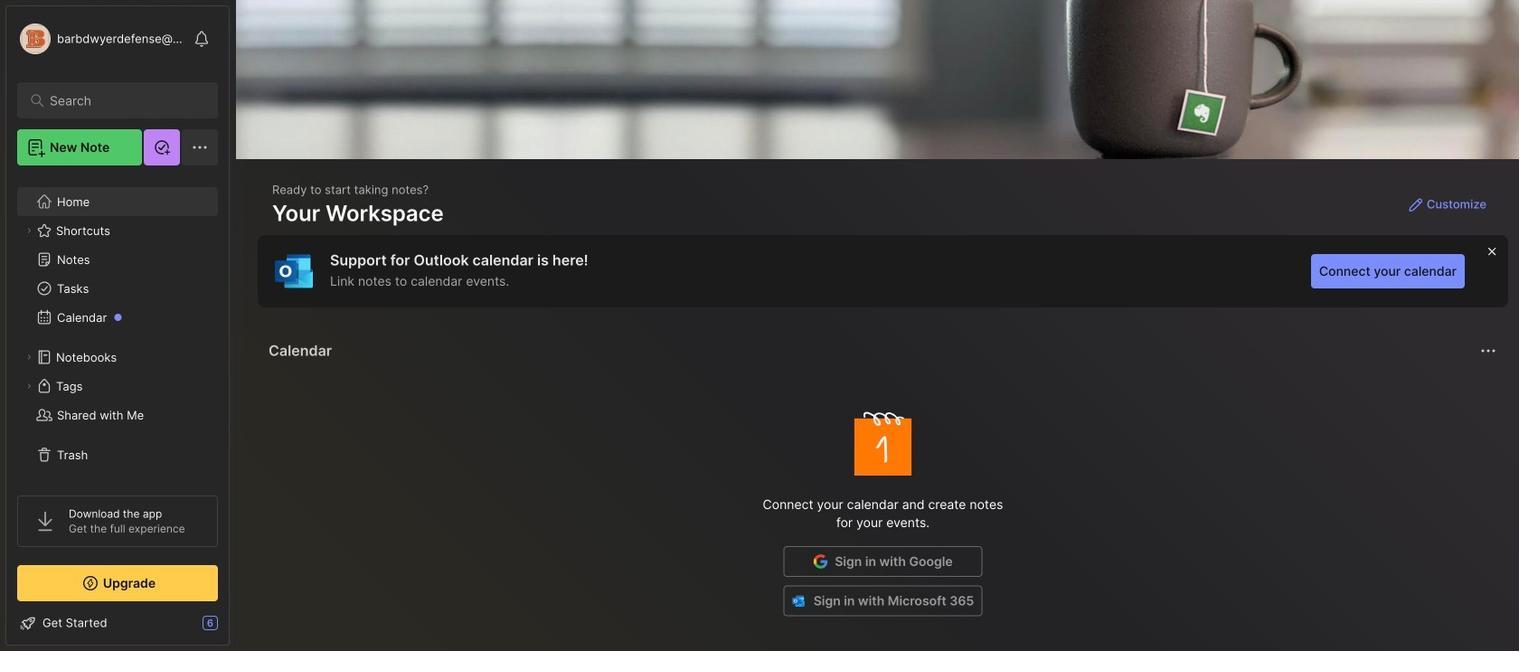 Task type: vqa. For each thing, say whether or not it's contained in the screenshot.
Help and Learning task checklist Field
yes



Task type: locate. For each thing, give the bounding box(es) containing it.
none search field inside main element
[[50, 90, 194, 111]]

click to collapse image
[[228, 618, 242, 639]]

tree
[[6, 176, 229, 480]]

Search text field
[[50, 92, 194, 109]]

None search field
[[50, 90, 194, 111]]

Account field
[[17, 21, 185, 57]]



Task type: describe. For each thing, give the bounding box(es) containing it.
more actions image
[[1478, 340, 1500, 362]]

expand tags image
[[24, 381, 34, 392]]

main element
[[0, 0, 235, 651]]

Help and Learning task checklist field
[[6, 609, 229, 638]]

tree inside main element
[[6, 176, 229, 480]]

More actions field
[[1476, 338, 1501, 364]]

expand notebooks image
[[24, 352, 34, 363]]



